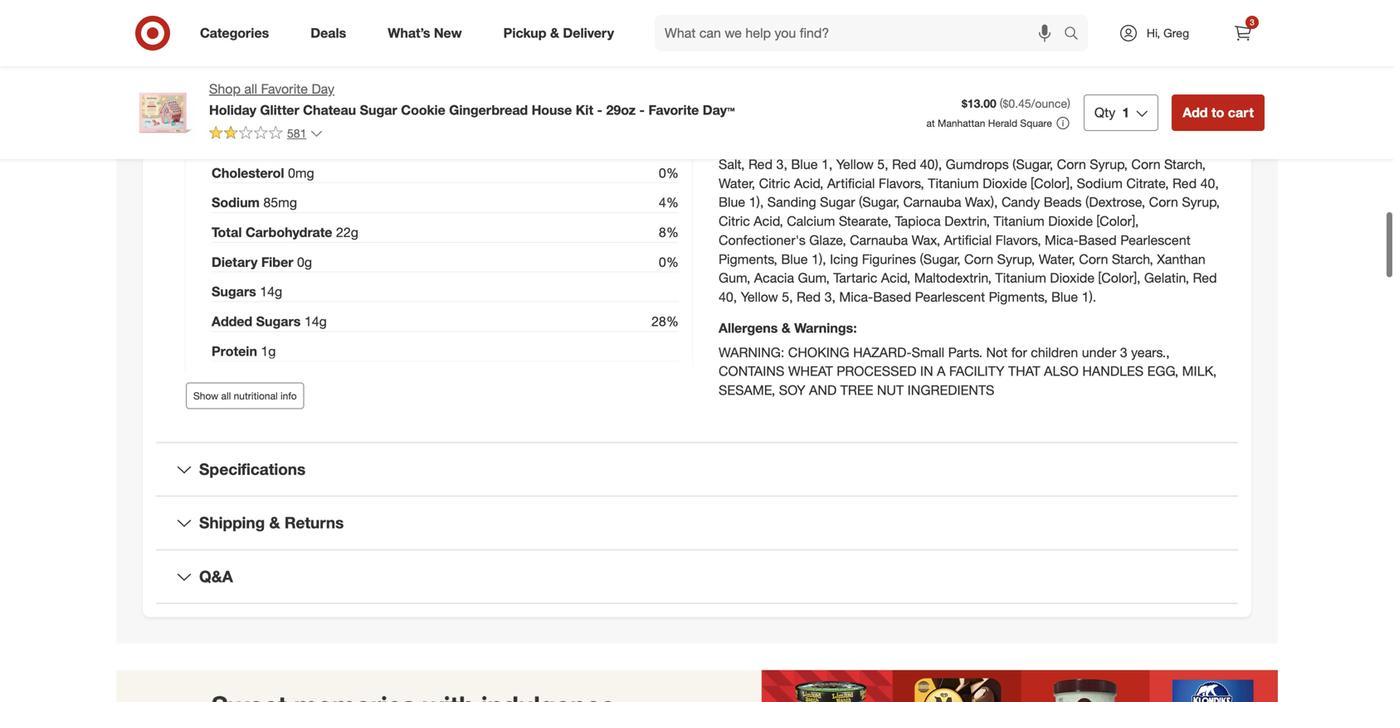 Task type: vqa. For each thing, say whether or not it's contained in the screenshot.
You
no



Task type: describe. For each thing, give the bounding box(es) containing it.
fat for trans fat
[[249, 133, 269, 149]]

cholesterol
[[212, 163, 284, 179]]

what's new
[[388, 25, 462, 41]]

pickup
[[504, 25, 547, 41]]

0 for trans fat
[[273, 133, 280, 149]]

specifications button
[[156, 441, 1238, 494]]

g for dietary fiber
[[304, 252, 312, 268]]

years.,
[[1131, 342, 1170, 358]]

facility
[[949, 361, 1005, 377]]

g for total fat
[[276, 73, 284, 89]]

specifications
[[199, 458, 306, 477]]

what's new link
[[374, 15, 483, 51]]

added
[[212, 311, 252, 327]]

search
[[1057, 27, 1096, 43]]

value*
[[640, 43, 679, 60]]

day
[[312, 81, 334, 97]]

chateau
[[303, 102, 356, 118]]

saturated fat 1 g
[[212, 103, 315, 119]]

total for total fat
[[212, 73, 242, 89]]

$13.00
[[962, 96, 997, 111]]

categories link
[[186, 15, 290, 51]]

mg for sodium 85 mg
[[278, 192, 297, 208]]

)
[[1067, 96, 1071, 111]]

image of holiday glitter chateau sugar cookie gingerbread house kit - 29oz - favorite day™ image
[[129, 80, 196, 146]]

mg for cholesterol 0 mg
[[295, 163, 314, 179]]

add to cart
[[1183, 105, 1254, 121]]

g for trans fat
[[280, 133, 288, 149]]

4%
[[659, 192, 679, 208]]

protein 1 g
[[212, 341, 276, 357]]

g for added sugars
[[319, 311, 327, 327]]

0% for mg
[[659, 163, 679, 179]]

square
[[1020, 117, 1052, 129]]

& for delivery
[[550, 25, 559, 41]]

show all nutritional info button
[[186, 380, 304, 407]]

not
[[986, 342, 1008, 358]]

processed
[[837, 361, 917, 377]]

saturated
[[212, 103, 273, 119]]

protein
[[212, 341, 257, 357]]

cookie
[[401, 102, 445, 118]]

0% for g
[[659, 252, 679, 268]]

5%
[[659, 103, 679, 119]]

0 vertical spatial sugars
[[212, 282, 256, 298]]

also
[[1044, 361, 1079, 377]]

house
[[532, 102, 572, 118]]

1 - from the left
[[597, 102, 603, 118]]

qty 1
[[1095, 105, 1130, 121]]

ingredients
[[908, 380, 995, 396]]

1 for qty 1
[[1122, 105, 1130, 121]]

1 horizontal spatial 0
[[288, 163, 295, 179]]

cholesterol 0 mg
[[212, 163, 314, 179]]

nutritional
[[234, 387, 278, 400]]

total for total carbohydrate
[[212, 222, 242, 238]]

dietary fiber 0 g
[[212, 252, 312, 268]]

$0.45
[[1003, 96, 1031, 111]]

glitter
[[260, 102, 299, 118]]

$13.00 ( $0.45 /ounce )
[[962, 96, 1071, 111]]

allergens & warnings: warning: choking hazard-small parts. not for children under 3 years., contains wheat processed in a facility that also handles egg, milk, sesame, soy and tree nut ingredients
[[719, 318, 1217, 396]]

hi,
[[1147, 26, 1160, 40]]

wheat
[[788, 361, 833, 377]]

returns
[[285, 511, 344, 531]]

day™
[[703, 102, 735, 118]]

% daily value*
[[588, 43, 679, 60]]

show all nutritional info
[[193, 387, 297, 400]]

qty
[[1095, 105, 1116, 121]]

pickup & delivery
[[504, 25, 614, 41]]

fiber
[[261, 252, 293, 268]]

and
[[809, 380, 837, 396]]

dietary
[[212, 252, 258, 268]]

deals
[[311, 25, 346, 41]]

hazard-
[[853, 342, 912, 358]]

0 vertical spatial 3
[[1250, 17, 1255, 27]]

soy
[[779, 380, 806, 396]]

1 for protein 1 g
[[261, 341, 268, 357]]

pickup & delivery link
[[489, 15, 635, 51]]

3 inside allergens & warnings: warning: choking hazard-small parts. not for children under 3 years., contains wheat processed in a facility that also handles egg, milk, sesame, soy and tree nut ingredients
[[1120, 342, 1128, 358]]

herald
[[988, 117, 1018, 129]]

0 horizontal spatial favorite
[[261, 81, 308, 97]]

holiday
[[209, 102, 256, 118]]

daily
[[605, 43, 636, 60]]

shipping
[[199, 511, 265, 531]]

to
[[1212, 105, 1225, 121]]

calories:
[[212, 22, 272, 38]]

shop all favorite day holiday glitter chateau sugar cookie gingerbread house kit - 29oz - favorite day™
[[209, 81, 735, 118]]

kit
[[576, 102, 593, 118]]

total carbohydrate 22 g
[[212, 222, 358, 238]]

contains
[[719, 361, 785, 377]]

at
[[927, 117, 935, 129]]

info
[[281, 387, 297, 400]]

added sugars 14 g
[[212, 311, 327, 327]]



Task type: locate. For each thing, give the bounding box(es) containing it.
2 0% from the top
[[659, 252, 679, 268]]

warning:
[[719, 342, 785, 358]]

& inside shipping & returns dropdown button
[[269, 511, 280, 531]]

sugars
[[212, 282, 256, 298], [256, 311, 301, 327]]

fat
[[246, 73, 265, 89], [277, 103, 297, 119], [249, 133, 269, 149]]

1 vertical spatial total
[[212, 222, 242, 238]]

0% down 28%
[[659, 371, 679, 387]]

29oz
[[606, 102, 636, 118]]

28%
[[652, 311, 679, 327]]

1 vertical spatial 14
[[304, 311, 319, 327]]

favorite up glitter
[[261, 81, 308, 97]]

g for total carbohydrate
[[351, 222, 358, 238]]

3 up handles
[[1120, 342, 1128, 358]]

2
[[269, 73, 276, 89]]

a
[[937, 361, 946, 377]]

1 horizontal spatial &
[[550, 25, 559, 41]]

fat up cholesterol 0 mg
[[249, 133, 269, 149]]

581
[[287, 126, 307, 141]]

2 horizontal spatial 1
[[1122, 105, 1130, 121]]

mg
[[295, 163, 314, 179], [278, 192, 297, 208]]

& inside pickup & delivery link
[[550, 25, 559, 41]]

(
[[1000, 96, 1003, 111]]

greg
[[1164, 26, 1189, 40]]

0 vertical spatial all
[[244, 81, 257, 97]]

0 vertical spatial 0%
[[659, 163, 679, 179]]

1 vertical spatial 0%
[[659, 252, 679, 268]]

in
[[920, 361, 933, 377]]

fat up 581
[[277, 103, 297, 119]]

2 horizontal spatial &
[[782, 318, 791, 334]]

& for returns
[[269, 511, 280, 531]]

2 horizontal spatial 0
[[297, 252, 304, 268]]

1 total from the top
[[212, 73, 242, 89]]

0 down 581
[[288, 163, 295, 179]]

search button
[[1057, 15, 1096, 55]]

all for show
[[221, 387, 231, 400]]

0 horizontal spatial 14
[[260, 282, 275, 298]]

0 horizontal spatial 0
[[273, 133, 280, 149]]

1 horizontal spatial 3
[[1250, 17, 1255, 27]]

2 total from the top
[[212, 222, 242, 238]]

0 vertical spatial total
[[212, 73, 242, 89]]

all
[[244, 81, 257, 97], [221, 387, 231, 400]]

1 horizontal spatial 1
[[300, 103, 308, 119]]

under
[[1082, 342, 1117, 358]]

& right allergens
[[782, 318, 791, 334]]

1 right qty
[[1122, 105, 1130, 121]]

new
[[434, 25, 462, 41]]

What can we help you find? suggestions appear below search field
[[655, 15, 1068, 51]]

8%
[[659, 222, 679, 238]]

for
[[1011, 342, 1027, 358]]

1 0% from the top
[[659, 163, 679, 179]]

shop
[[209, 81, 241, 97]]

2 vertical spatial 0%
[[659, 371, 679, 387]]

handles
[[1083, 361, 1144, 377]]

1
[[300, 103, 308, 119], [1122, 105, 1130, 121], [261, 341, 268, 357]]

all for shop
[[244, 81, 257, 97]]

& left the returns
[[269, 511, 280, 531]]

carbohydrate
[[246, 222, 332, 238]]

3
[[1250, 17, 1255, 27], [1120, 342, 1128, 358]]

0
[[273, 133, 280, 149], [288, 163, 295, 179], [297, 252, 304, 268]]

0 right fiber
[[297, 252, 304, 268]]

3 0% from the top
[[659, 371, 679, 387]]

sugars 14 g
[[212, 282, 282, 298]]

mg up carbohydrate
[[278, 192, 297, 208]]

3 link
[[1225, 15, 1262, 51]]

all inside shop all favorite day holiday glitter chateau sugar cookie gingerbread house kit - 29oz - favorite day™
[[244, 81, 257, 97]]

g for saturated fat
[[308, 103, 315, 119]]

trans fat 0 g
[[212, 133, 288, 149]]

&
[[550, 25, 559, 41], [782, 318, 791, 334], [269, 511, 280, 531]]

1 up 581
[[300, 103, 308, 119]]

children
[[1031, 342, 1078, 358]]

parts.
[[948, 342, 983, 358]]

0 vertical spatial fat
[[246, 73, 265, 89]]

nut
[[877, 380, 904, 396]]

total
[[212, 73, 242, 89], [212, 222, 242, 238]]

0% down 8%
[[659, 252, 679, 268]]

total up 'holiday'
[[212, 73, 242, 89]]

show
[[193, 387, 218, 400]]

all right 'show'
[[221, 387, 231, 400]]

1 horizontal spatial favorite
[[649, 102, 699, 118]]

categories
[[200, 25, 269, 41]]

& right pickup
[[550, 25, 559, 41]]

manhattan
[[938, 117, 986, 129]]

tree
[[841, 380, 873, 396]]

delivery
[[563, 25, 614, 41]]

g
[[276, 73, 284, 89], [308, 103, 315, 119], [280, 133, 288, 149], [351, 222, 358, 238], [304, 252, 312, 268], [275, 282, 282, 298], [319, 311, 327, 327], [268, 341, 276, 357]]

1 horizontal spatial all
[[244, 81, 257, 97]]

egg,
[[1148, 361, 1179, 377]]

& inside allergens & warnings: warning: choking hazard-small parts. not for children under 3 years., contains wheat processed in a facility that also handles egg, milk, sesame, soy and tree nut ingredients
[[782, 318, 791, 334]]

2 vertical spatial 0
[[297, 252, 304, 268]]

1 vertical spatial favorite
[[649, 102, 699, 118]]

22
[[336, 222, 351, 238]]

1 vertical spatial 0
[[288, 163, 295, 179]]

1 horizontal spatial -
[[640, 102, 645, 118]]

0 vertical spatial mg
[[295, 163, 314, 179]]

q&a
[[199, 565, 233, 584]]

1 vertical spatial &
[[782, 318, 791, 334]]

sesame,
[[719, 380, 775, 396]]

cart
[[1228, 105, 1254, 121]]

0 horizontal spatial all
[[221, 387, 231, 400]]

fat left the 2
[[246, 73, 265, 89]]

%
[[588, 43, 601, 60]]

hi, greg
[[1147, 26, 1189, 40]]

2 vertical spatial fat
[[249, 133, 269, 149]]

14 up added sugars 14 g
[[260, 282, 275, 298]]

1 vertical spatial 3
[[1120, 342, 1128, 358]]

0 vertical spatial 0
[[273, 133, 280, 149]]

& for warnings:
[[782, 318, 791, 334]]

fat for total fat
[[246, 73, 265, 89]]

2 vertical spatial &
[[269, 511, 280, 531]]

sodium 85 mg
[[212, 192, 297, 208]]

advertisement region
[[116, 669, 1278, 703]]

shipping & returns button
[[156, 495, 1238, 548]]

- right 29oz on the left of page
[[640, 102, 645, 118]]

favorite
[[261, 81, 308, 97], [649, 102, 699, 118]]

milk,
[[1182, 361, 1217, 377]]

gingerbread
[[449, 102, 528, 118]]

1 vertical spatial fat
[[277, 103, 297, 119]]

all inside show all nutritional info button
[[221, 387, 231, 400]]

85
[[263, 192, 278, 208]]

0% up 4%
[[659, 163, 679, 179]]

q&a button
[[156, 549, 1238, 601]]

total fat 2 g
[[212, 73, 284, 89]]

0 vertical spatial favorite
[[261, 81, 308, 97]]

add
[[1183, 105, 1208, 121]]

0 horizontal spatial 1
[[261, 341, 268, 357]]

0 horizontal spatial -
[[597, 102, 603, 118]]

14 down 'dietary fiber 0 g'
[[304, 311, 319, 327]]

all left the 2
[[244, 81, 257, 97]]

0 vertical spatial &
[[550, 25, 559, 41]]

0 for dietary fiber
[[297, 252, 304, 268]]

2 - from the left
[[640, 102, 645, 118]]

1 vertical spatial mg
[[278, 192, 297, 208]]

/ounce
[[1031, 96, 1067, 111]]

mg down 581
[[295, 163, 314, 179]]

1 vertical spatial all
[[221, 387, 231, 400]]

1 down added sugars 14 g
[[261, 341, 268, 357]]

0 left 581
[[273, 133, 280, 149]]

fat for saturated fat
[[277, 103, 297, 119]]

warnings:
[[794, 318, 857, 334]]

sugars down sugars 14 g
[[256, 311, 301, 327]]

0 vertical spatial 14
[[260, 282, 275, 298]]

that
[[1008, 361, 1040, 377]]

0 horizontal spatial &
[[269, 511, 280, 531]]

3 right greg
[[1250, 17, 1255, 27]]

what's
[[388, 25, 430, 41]]

total up dietary
[[212, 222, 242, 238]]

- right kit
[[597, 102, 603, 118]]

add to cart button
[[1172, 95, 1265, 131]]

1 vertical spatial sugars
[[256, 311, 301, 327]]

favorite left 'day™'
[[649, 102, 699, 118]]

trans
[[212, 133, 246, 149]]

1 horizontal spatial 14
[[304, 311, 319, 327]]

0 horizontal spatial 3
[[1120, 342, 1128, 358]]

choking
[[788, 342, 850, 358]]

sugars down dietary
[[212, 282, 256, 298]]



